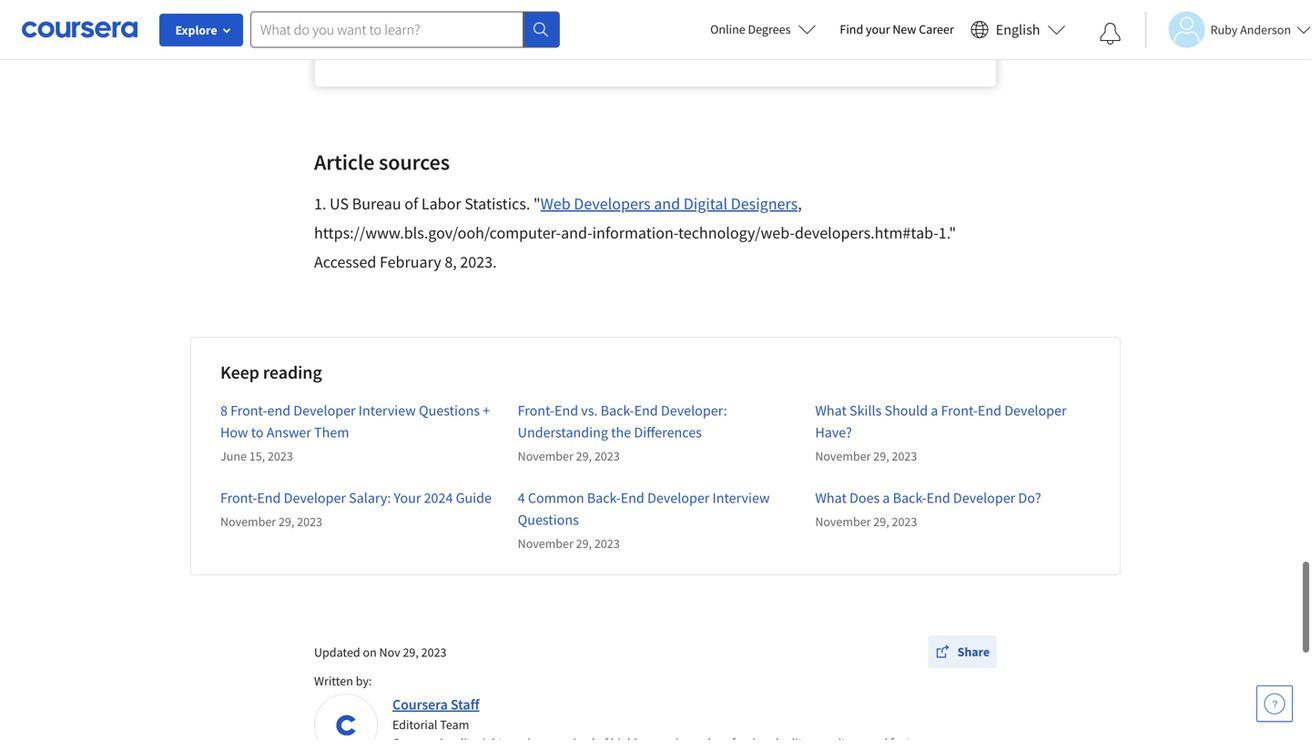 Task type: locate. For each thing, give the bounding box(es) containing it.
developer up "them"
[[293, 402, 356, 420]]

front- up to
[[230, 402, 267, 420]]

front-
[[230, 402, 267, 420], [518, 402, 554, 420], [941, 402, 978, 420], [220, 489, 257, 507]]

developer:
[[661, 402, 727, 420]]

february
[[380, 252, 441, 272]]

ruby anderson button
[[1145, 11, 1311, 48]]

written
[[314, 673, 353, 689]]

end right should
[[978, 402, 1001, 420]]

0 vertical spatial questions
[[419, 402, 480, 420]]

november inside front-end vs. back-end developer: understanding the differences november 29, 2023
[[518, 448, 573, 464]]

career
[[919, 21, 954, 37]]

15,
[[249, 448, 265, 464]]

2023 down the
[[594, 448, 620, 464]]

november inside what does a back-end developer do? november 29, 2023
[[815, 513, 871, 530]]

1 horizontal spatial interview
[[712, 489, 770, 507]]

29, down "understanding"
[[576, 448, 592, 464]]

0 horizontal spatial interview
[[359, 402, 416, 420]]

questions
[[419, 402, 480, 420], [518, 511, 579, 529]]

what inside what does a back-end developer do? november 29, 2023
[[815, 489, 847, 507]]

29, up the does
[[873, 448, 889, 464]]

back- inside what does a back-end developer do? november 29, 2023
[[893, 489, 926, 507]]

0 horizontal spatial questions
[[419, 402, 480, 420]]

2 what from the top
[[815, 489, 847, 507]]

2023 down what does a back-end developer do? link
[[892, 513, 917, 530]]

0 vertical spatial interview
[[359, 402, 416, 420]]

2023
[[268, 448, 293, 464], [594, 448, 620, 464], [892, 448, 917, 464], [297, 513, 322, 530], [892, 513, 917, 530], [594, 535, 620, 552], [421, 644, 447, 661]]

what for what skills should a front-end developer have?
[[815, 402, 847, 420]]

a right should
[[931, 402, 938, 420]]

2023 right 15, at bottom left
[[268, 448, 293, 464]]

november down 15, at bottom left
[[220, 513, 276, 530]]

developer
[[293, 402, 356, 420], [1004, 402, 1067, 420], [284, 489, 346, 507], [647, 489, 710, 507], [953, 489, 1015, 507]]

show notifications image
[[1099, 23, 1121, 45]]

end
[[554, 402, 578, 420], [634, 402, 658, 420], [978, 402, 1001, 420], [257, 489, 281, 507], [621, 489, 644, 507], [926, 489, 950, 507]]

salary:
[[349, 489, 391, 507]]

what up have? at the right of the page
[[815, 402, 847, 420]]

november down common
[[518, 535, 573, 552]]

back- inside 4 common back-end developer interview questions november 29, 2023
[[587, 489, 621, 507]]

back-
[[601, 402, 634, 420], [587, 489, 621, 507], [893, 489, 926, 507]]

2023 down should
[[892, 448, 917, 464]]

written by:
[[314, 673, 372, 689]]

answer
[[267, 423, 311, 442]]

november down the does
[[815, 513, 871, 530]]

on
[[363, 644, 377, 661]]

1 horizontal spatial questions
[[518, 511, 579, 529]]

end down 15, at bottom left
[[257, 489, 281, 507]]

29, down common
[[576, 535, 592, 552]]

november
[[518, 448, 573, 464], [815, 448, 871, 464], [220, 513, 276, 530], [815, 513, 871, 530], [518, 535, 573, 552]]

29, down front-end developer salary: your 2024 guide link at the bottom left
[[279, 513, 294, 530]]

a
[[931, 402, 938, 420], [883, 489, 890, 507]]

29, inside front-end vs. back-end developer: understanding the differences november 29, 2023
[[576, 448, 592, 464]]

29, down the does
[[873, 513, 889, 530]]

1 vertical spatial questions
[[518, 511, 579, 529]]

1 horizontal spatial a
[[931, 402, 938, 420]]

end down what skills should a front-end developer have? november 29, 2023
[[926, 489, 950, 507]]

developer left do?
[[953, 489, 1015, 507]]

29, inside front-end developer salary: your 2024 guide november 29, 2023
[[279, 513, 294, 530]]

back- right the does
[[893, 489, 926, 507]]

front-end vs. back-end developer: understanding the differences november 29, 2023
[[518, 402, 727, 464]]

what left the does
[[815, 489, 847, 507]]

updated on nov 29, 2023
[[314, 644, 447, 661]]

what skills should a front-end developer have? november 29, 2023
[[815, 402, 1067, 464]]

english button
[[963, 0, 1073, 59]]

1 vertical spatial interview
[[712, 489, 770, 507]]

updated
[[314, 644, 360, 661]]

front- inside the 8 front-end developer interview questions + how to answer them june 15, 2023
[[230, 402, 267, 420]]

2023 down the 4 common back-end developer interview questions link
[[594, 535, 620, 552]]

4 common back-end developer interview questions link
[[518, 489, 770, 529]]

2023 inside front-end developer salary: your 2024 guide november 29, 2023
[[297, 513, 322, 530]]

back- up the
[[601, 402, 634, 420]]

2023 down front-end developer salary: your 2024 guide link at the bottom left
[[297, 513, 322, 530]]

questions down common
[[518, 511, 579, 529]]

should
[[885, 402, 928, 420]]

questions left +
[[419, 402, 480, 420]]

1 vertical spatial a
[[883, 489, 890, 507]]

by:
[[356, 673, 372, 689]]

statistics.
[[465, 193, 530, 214]]

, https://www.bls.gov/ooh/computer-and-information-technology/web-developers.htm#tab-1." accessed february 8, 2023.
[[314, 193, 956, 272]]

front- up "understanding"
[[518, 402, 554, 420]]

back- inside front-end vs. back-end developer: understanding the differences november 29, 2023
[[601, 402, 634, 420]]

november for 4 common back-end developer interview questions
[[518, 535, 573, 552]]

coursera image
[[22, 15, 137, 44]]

what for what does a back-end developer do?
[[815, 489, 847, 507]]

2023 inside 4 common back-end developer interview questions november 29, 2023
[[594, 535, 620, 552]]

developer inside front-end developer salary: your 2024 guide november 29, 2023
[[284, 489, 346, 507]]

november inside 4 common back-end developer interview questions november 29, 2023
[[518, 535, 573, 552]]

29, right nov
[[403, 644, 419, 661]]

back- right common
[[587, 489, 621, 507]]

and
[[654, 193, 680, 214]]

what inside what skills should a front-end developer have? november 29, 2023
[[815, 402, 847, 420]]

online degrees
[[710, 21, 791, 37]]

sources
[[379, 148, 450, 176]]

end inside front-end developer salary: your 2024 guide november 29, 2023
[[257, 489, 281, 507]]

coursera staff link
[[392, 696, 479, 714]]

your
[[394, 489, 421, 507]]

designers
[[731, 193, 798, 214]]

questions inside 4 common back-end developer interview questions november 29, 2023
[[518, 511, 579, 529]]

to
[[251, 423, 264, 442]]

front- down the june
[[220, 489, 257, 507]]

front-end developer salary: your 2024 guide link
[[220, 489, 492, 507]]

and-
[[561, 223, 592, 243]]

end down front-end vs. back-end developer: understanding the differences november 29, 2023
[[621, 489, 644, 507]]

november down "understanding"
[[518, 448, 573, 464]]

bureau
[[352, 193, 401, 214]]

learn more
[[376, 32, 447, 50]]

end
[[267, 402, 291, 420]]

developer down differences
[[647, 489, 710, 507]]

us
[[330, 193, 349, 214]]

1 vertical spatial what
[[815, 489, 847, 507]]

interview inside the 8 front-end developer interview questions + how to answer them june 15, 2023
[[359, 402, 416, 420]]

front- right should
[[941, 402, 978, 420]]

find your new career link
[[831, 18, 963, 41]]

developers.htm#tab-
[[795, 223, 938, 243]]

developer left "salary:"
[[284, 489, 346, 507]]

end inside what skills should a front-end developer have? november 29, 2023
[[978, 402, 1001, 420]]

questions inside the 8 front-end developer interview questions + how to answer them june 15, 2023
[[419, 402, 480, 420]]

1 what from the top
[[815, 402, 847, 420]]

common
[[528, 489, 584, 507]]

interview
[[359, 402, 416, 420], [712, 489, 770, 507]]

guide
[[456, 489, 492, 507]]

back- for november
[[893, 489, 926, 507]]

developer up do?
[[1004, 402, 1067, 420]]

november inside front-end developer salary: your 2024 guide november 29, 2023
[[220, 513, 276, 530]]

0 horizontal spatial a
[[883, 489, 890, 507]]

vs.
[[581, 402, 598, 420]]

0 vertical spatial a
[[931, 402, 938, 420]]

degrees
[[748, 21, 791, 37]]

front-end vs. back-end developer: understanding the differences link
[[518, 402, 727, 442]]

technology/web-
[[678, 223, 795, 243]]

keep reading
[[220, 361, 322, 384]]

have?
[[815, 423, 852, 442]]

29,
[[576, 448, 592, 464], [873, 448, 889, 464], [279, 513, 294, 530], [873, 513, 889, 530], [576, 535, 592, 552], [403, 644, 419, 661]]

0 vertical spatial what
[[815, 402, 847, 420]]

nov
[[379, 644, 400, 661]]

november down have? at the right of the page
[[815, 448, 871, 464]]

a right the does
[[883, 489, 890, 507]]

None search field
[[250, 11, 560, 48]]

november for what does a back-end developer do?
[[815, 513, 871, 530]]

developer inside 4 common back-end developer interview questions november 29, 2023
[[647, 489, 710, 507]]



Task type: describe. For each thing, give the bounding box(es) containing it.
staff
[[451, 696, 479, 714]]

interview inside 4 common back-end developer interview questions november 29, 2023
[[712, 489, 770, 507]]

does
[[849, 489, 880, 507]]

share
[[957, 644, 990, 660]]

reading
[[263, 361, 322, 384]]

+
[[483, 402, 490, 420]]

what does a back-end developer do? link
[[815, 489, 1041, 507]]

of
[[404, 193, 418, 214]]

learn more button
[[333, 23, 515, 59]]

article
[[314, 148, 375, 176]]

2023 inside the 8 front-end developer interview questions + how to answer them june 15, 2023
[[268, 448, 293, 464]]

8 front-end developer interview questions + how to answer them link
[[220, 402, 490, 442]]

explore button
[[159, 14, 243, 46]]

accessed
[[314, 252, 376, 272]]

1."
[[938, 223, 956, 243]]

front- inside front-end vs. back-end developer: understanding the differences november 29, 2023
[[518, 402, 554, 420]]

2023.
[[460, 252, 497, 272]]

online
[[710, 21, 745, 37]]

8
[[220, 402, 228, 420]]

4
[[518, 489, 525, 507]]

differences
[[634, 423, 702, 442]]

editorial
[[392, 717, 437, 733]]

the
[[611, 423, 631, 442]]

understanding
[[518, 423, 608, 442]]

coursera staff image
[[317, 696, 375, 740]]

digital
[[683, 193, 728, 214]]

What do you want to learn? text field
[[250, 11, 524, 48]]

"
[[534, 193, 540, 214]]

how
[[220, 423, 248, 442]]

2023 right nov
[[421, 644, 447, 661]]

web developers and digital designers link
[[540, 193, 798, 214]]

your
[[866, 21, 890, 37]]

front-end developer salary: your 2024 guide november 29, 2023
[[220, 489, 492, 530]]

2023 inside what does a back-end developer do? november 29, 2023
[[892, 513, 917, 530]]

more
[[415, 32, 447, 50]]

skills
[[849, 402, 882, 420]]

developers
[[574, 193, 651, 214]]

a inside what skills should a front-end developer have? november 29, 2023
[[931, 402, 938, 420]]

back- for the
[[601, 402, 634, 420]]

explore
[[175, 22, 217, 38]]

https://www.bls.gov/ooh/computer-
[[314, 223, 561, 243]]

29, inside what does a back-end developer do? november 29, 2023
[[873, 513, 889, 530]]

coursera staff editorial team
[[392, 696, 479, 733]]

front- inside what skills should a front-end developer have? november 29, 2023
[[941, 402, 978, 420]]

a inside what does a back-end developer do? november 29, 2023
[[883, 489, 890, 507]]

labor
[[421, 193, 461, 214]]

front- inside front-end developer salary: your 2024 guide november 29, 2023
[[220, 489, 257, 507]]

4 common back-end developer interview questions november 29, 2023
[[518, 489, 770, 552]]

ruby anderson
[[1210, 21, 1291, 38]]

us bureau of labor statistics. " web developers and digital designers
[[330, 193, 798, 214]]

keep
[[220, 361, 259, 384]]

what does a back-end developer do? november 29, 2023
[[815, 489, 1041, 530]]

29, inside 4 common back-end developer interview questions november 29, 2023
[[576, 535, 592, 552]]

help center image
[[1264, 693, 1286, 715]]

2023 inside what skills should a front-end developer have? november 29, 2023
[[892, 448, 917, 464]]

information-
[[592, 223, 678, 243]]

new
[[893, 21, 916, 37]]

english
[[996, 20, 1040, 39]]

article sources
[[314, 148, 450, 176]]

8,
[[445, 252, 457, 272]]

end up differences
[[634, 402, 658, 420]]

find
[[840, 21, 863, 37]]

june
[[220, 448, 247, 464]]

developer inside what skills should a front-end developer have? november 29, 2023
[[1004, 402, 1067, 420]]

29, inside what skills should a front-end developer have? november 29, 2023
[[873, 448, 889, 464]]

end inside 4 common back-end developer interview questions november 29, 2023
[[621, 489, 644, 507]]

what skills should a front-end developer have? link
[[815, 402, 1067, 442]]

coursera
[[392, 696, 448, 714]]

ruby
[[1210, 21, 1238, 38]]

them
[[314, 423, 349, 442]]

team
[[440, 717, 469, 733]]

2023 inside front-end vs. back-end developer: understanding the differences november 29, 2023
[[594, 448, 620, 464]]

learn
[[376, 32, 412, 50]]

anderson
[[1240, 21, 1291, 38]]

2024
[[424, 489, 453, 507]]

end inside what does a back-end developer do? november 29, 2023
[[926, 489, 950, 507]]

november inside what skills should a front-end developer have? november 29, 2023
[[815, 448, 871, 464]]

,
[[798, 193, 802, 214]]

november for front-end developer salary: your 2024 guide
[[220, 513, 276, 530]]

8 front-end developer interview questions + how to answer them june 15, 2023
[[220, 402, 490, 464]]

find your new career
[[840, 21, 954, 37]]

online degrees button
[[696, 9, 831, 49]]

web
[[540, 193, 571, 214]]

do?
[[1018, 489, 1041, 507]]

developer inside the 8 front-end developer interview questions + how to answer them june 15, 2023
[[293, 402, 356, 420]]

end up "understanding"
[[554, 402, 578, 420]]

developer inside what does a back-end developer do? november 29, 2023
[[953, 489, 1015, 507]]



Task type: vqa. For each thing, say whether or not it's contained in the screenshot.
SSO on the top of page
no



